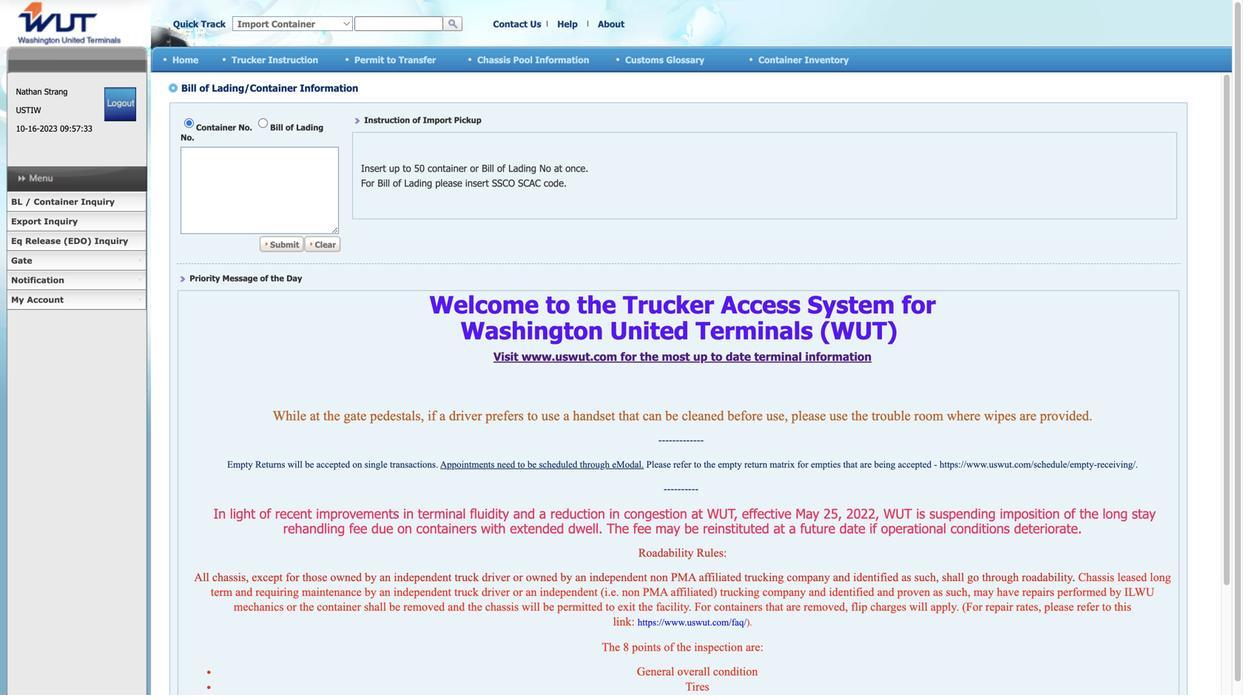 Task type: locate. For each thing, give the bounding box(es) containing it.
10-16-2023 09:57:33
[[16, 124, 92, 134]]

inquiry inside 'link'
[[94, 236, 128, 246]]

bl / container inquiry
[[11, 197, 115, 207]]

contact us
[[493, 18, 542, 29]]

09:57:33
[[60, 124, 92, 134]]

permit to transfer
[[355, 54, 436, 65]]

0 vertical spatial inquiry
[[81, 197, 115, 207]]

None text field
[[355, 16, 443, 31]]

my account
[[11, 295, 64, 305]]

inquiry right (edo)
[[94, 236, 128, 246]]

container up export inquiry
[[34, 197, 78, 207]]

trucker
[[232, 54, 266, 65]]

customs glossary
[[626, 54, 705, 65]]

export inquiry link
[[7, 212, 147, 232]]

my account link
[[7, 291, 147, 310]]

(edo)
[[64, 236, 92, 246]]

container
[[759, 54, 802, 65], [34, 197, 78, 207]]

strang
[[44, 87, 68, 97]]

transfer
[[399, 54, 436, 65]]

export inquiry
[[11, 217, 78, 227]]

contact
[[493, 18, 528, 29]]

inventory
[[805, 54, 849, 65]]

2023
[[40, 124, 57, 134]]

nathan strang
[[16, 87, 68, 97]]

inquiry down bl / container inquiry
[[44, 217, 78, 227]]

release
[[25, 236, 61, 246]]

login image
[[105, 87, 136, 121]]

2 vertical spatial inquiry
[[94, 236, 128, 246]]

0 vertical spatial container
[[759, 54, 802, 65]]

0 horizontal spatial container
[[34, 197, 78, 207]]

container left the inventory
[[759, 54, 802, 65]]

inquiry for container
[[81, 197, 115, 207]]

inquiry up export inquiry link
[[81, 197, 115, 207]]

information
[[536, 54, 590, 65]]

quick track
[[173, 18, 226, 29]]

contact us link
[[493, 18, 542, 29]]

trucker instruction
[[232, 54, 318, 65]]

chassis
[[477, 54, 511, 65]]

inquiry
[[81, 197, 115, 207], [44, 217, 78, 227], [94, 236, 128, 246]]

nathan
[[16, 87, 42, 97]]



Task type: describe. For each thing, give the bounding box(es) containing it.
glossary
[[667, 54, 705, 65]]

us
[[530, 18, 542, 29]]

16-
[[28, 124, 40, 134]]

permit
[[355, 54, 384, 65]]

about link
[[598, 18, 625, 29]]

instruction
[[268, 54, 318, 65]]

pool
[[513, 54, 533, 65]]

1 vertical spatial inquiry
[[44, 217, 78, 227]]

/
[[25, 197, 31, 207]]

1 horizontal spatial container
[[759, 54, 802, 65]]

ustiw
[[16, 105, 41, 115]]

chassis pool information
[[477, 54, 590, 65]]

track
[[201, 18, 226, 29]]

eq release (edo) inquiry link
[[7, 232, 147, 251]]

help
[[558, 18, 578, 29]]

notification
[[11, 275, 64, 285]]

notification link
[[7, 271, 147, 291]]

to
[[387, 54, 396, 65]]

export
[[11, 217, 41, 227]]

bl
[[11, 197, 22, 207]]

1 vertical spatial container
[[34, 197, 78, 207]]

customs
[[626, 54, 664, 65]]

home
[[172, 54, 199, 65]]

gate link
[[7, 251, 147, 271]]

eq
[[11, 236, 22, 246]]

help link
[[558, 18, 578, 29]]

bl / container inquiry link
[[7, 192, 147, 212]]

gate
[[11, 256, 32, 266]]

quick
[[173, 18, 198, 29]]

inquiry for (edo)
[[94, 236, 128, 246]]

account
[[27, 295, 64, 305]]

about
[[598, 18, 625, 29]]

10-
[[16, 124, 28, 134]]

my
[[11, 295, 24, 305]]

container inventory
[[759, 54, 849, 65]]

eq release (edo) inquiry
[[11, 236, 128, 246]]



Task type: vqa. For each thing, say whether or not it's contained in the screenshot.
Contact
yes



